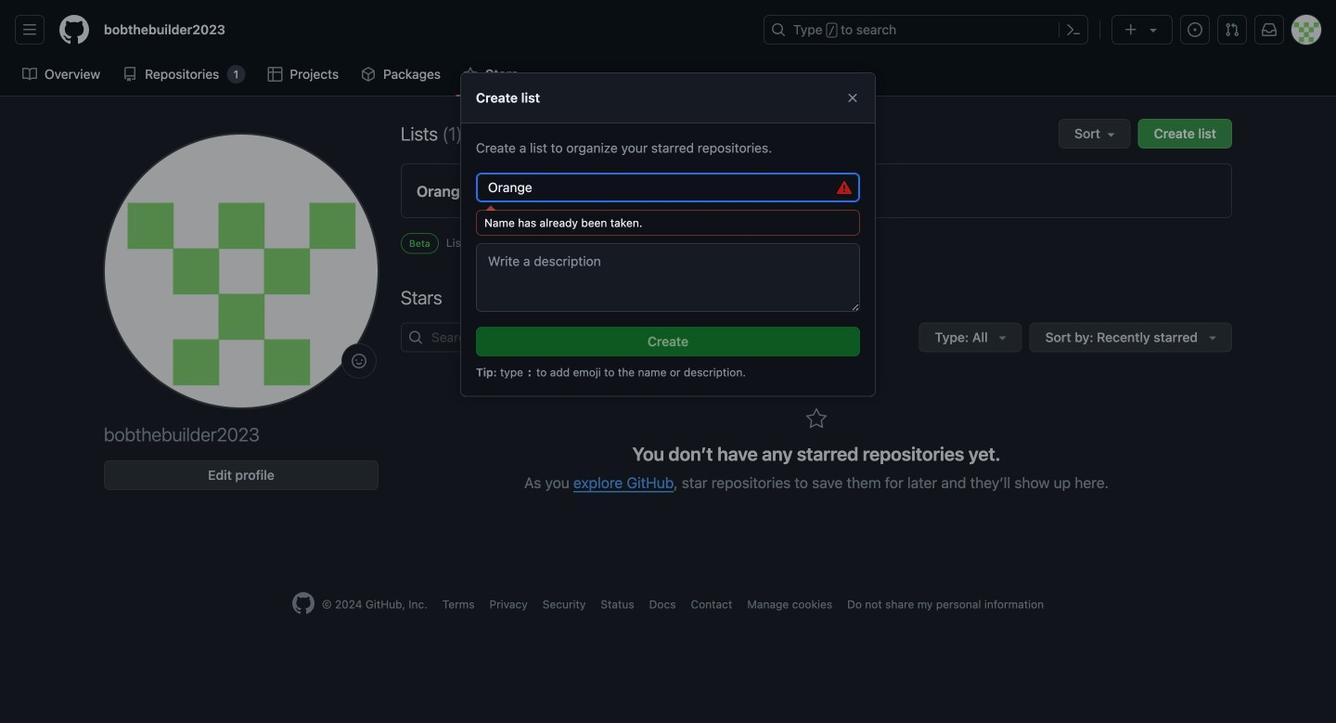 Task type: describe. For each thing, give the bounding box(es) containing it.
create list dialog
[[460, 72, 876, 397]]

search image
[[408, 330, 423, 345]]

book image
[[22, 67, 37, 82]]

0 horizontal spatial triangle down image
[[996, 330, 1011, 345]]

Search stars search field
[[401, 323, 735, 352]]

smiley image
[[352, 354, 367, 369]]

git pull request image
[[1225, 22, 1240, 37]]

plus image
[[1124, 22, 1139, 37]]

command palette image
[[1067, 22, 1082, 37]]

homepage image
[[59, 15, 89, 45]]

repo image
[[123, 67, 138, 82]]

triangle down image
[[1206, 330, 1221, 345]]

1 horizontal spatial triangle down image
[[1146, 22, 1161, 37]]

homepage image
[[292, 592, 315, 614]]



Task type: locate. For each thing, give the bounding box(es) containing it.
feature release label: beta element
[[401, 233, 439, 254]]

package image
[[361, 67, 376, 82]]

table image
[[268, 67, 283, 82]]

List description text field
[[476, 243, 861, 312]]

0 vertical spatial triangle down image
[[1146, 22, 1161, 37]]

notifications image
[[1263, 22, 1277, 37]]

star image
[[806, 408, 828, 430]]

triangle down image
[[1146, 22, 1161, 37], [996, 330, 1011, 345]]

issue opened image
[[1188, 22, 1203, 37]]

star image
[[463, 67, 478, 82]]

List name text field
[[476, 173, 861, 202]]

change your avatar image
[[104, 134, 379, 408]]

close dialog image
[[846, 90, 861, 105]]

1 vertical spatial triangle down image
[[996, 330, 1011, 345]]



Task type: vqa. For each thing, say whether or not it's contained in the screenshot.
List description TEXT BOX
yes



